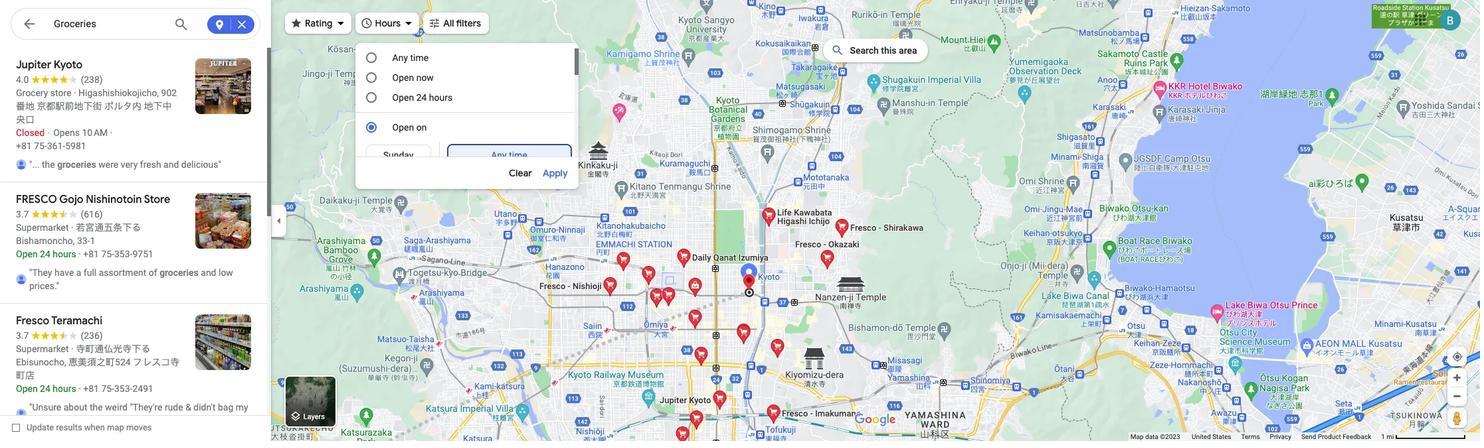 Task type: locate. For each thing, give the bounding box(es) containing it.
zoom in image
[[1453, 373, 1462, 383]]

united
[[1192, 434, 1211, 441]]

data
[[1146, 434, 1159, 441]]

menu containing any time
[[355, 49, 579, 442]]

2 open from the top
[[392, 92, 414, 103]]

any time radio up clear
[[456, 149, 562, 162]]

any time up clear
[[491, 150, 527, 161]]

0 vertical spatial time
[[410, 52, 429, 63]]

menu
[[355, 49, 579, 442]]

3 open from the top
[[392, 122, 414, 133]]

©2023
[[1160, 434, 1180, 441]]

0 vertical spatial any time
[[392, 52, 429, 63]]

now
[[416, 72, 434, 83]]

1 vertical spatial any time
[[491, 150, 527, 161]]

open for open now
[[392, 72, 414, 83]]

1 horizontal spatial any
[[491, 150, 507, 161]]

dialog
[[355, 49, 579, 442]]

open left on at the top
[[392, 122, 414, 133]]

1 vertical spatial any time radio
[[456, 149, 562, 162]]

search this area
[[850, 45, 917, 56]]

time inside 'any time' 'radio'
[[509, 150, 527, 161]]

None field
[[54, 16, 164, 32]]

open left now
[[392, 72, 414, 83]]

0 horizontal spatial time
[[410, 52, 429, 63]]

Groceries field
[[11, 8, 260, 41]]

google maps element
[[0, 0, 1480, 442]]

1 horizontal spatial any time
[[491, 150, 527, 161]]

footer
[[1131, 433, 1382, 442]]

1 open from the top
[[392, 72, 414, 83]]

any time
[[392, 52, 429, 63], [491, 150, 527, 161]]

Any time radio
[[366, 52, 376, 63], [456, 149, 562, 162]]

hours button
[[355, 9, 419, 38]]

any time radio containing any time
[[456, 149, 562, 162]]

time up clear
[[509, 150, 527, 161]]

zoom out image
[[1453, 392, 1462, 402]]

1 mi
[[1382, 434, 1394, 441]]

footer containing map data ©2023
[[1131, 433, 1382, 442]]

when
[[84, 423, 105, 433]]

open now
[[392, 72, 434, 83]]

this
[[881, 45, 897, 56]]

1 vertical spatial open
[[392, 92, 414, 103]]

rating
[[305, 17, 333, 29]]

mi
[[1387, 434, 1394, 441]]

0 vertical spatial any
[[392, 52, 408, 63]]

Open on radio
[[366, 122, 376, 133]]

0 horizontal spatial any time radio
[[366, 52, 376, 63]]

1 horizontal spatial any time radio
[[456, 149, 562, 162]]

1 vertical spatial any
[[491, 150, 507, 161]]

clear
[[509, 167, 532, 179]]

1 horizontal spatial time
[[509, 150, 527, 161]]

collapse side panel image
[[272, 214, 286, 228]]

map data ©2023
[[1131, 434, 1182, 441]]

none field inside groceries field
[[54, 16, 164, 32]]

all filters
[[443, 17, 481, 29]]

time
[[410, 52, 429, 63], [509, 150, 527, 161]]

any time up open now
[[392, 52, 429, 63]]

open left "24"
[[392, 92, 414, 103]]

Update results when map moves checkbox
[[12, 420, 152, 437]]

moves
[[126, 423, 152, 433]]

any time radio up open now "radio"
[[366, 52, 376, 63]]

1 mi button
[[1382, 434, 1466, 441]]

map
[[107, 423, 124, 433]]

send product feedback
[[1302, 434, 1372, 441]]

dialog containing clear
[[355, 49, 579, 442]]

layers
[[303, 414, 325, 422]]

google account: brad klo  
(klobrad84@gmail.com) image
[[1440, 9, 1461, 30]]

terms
[[1242, 434, 1260, 441]]

send product feedback button
[[1302, 433, 1372, 442]]

open
[[392, 72, 414, 83], [392, 92, 414, 103], [392, 122, 414, 133]]

Sunday radio
[[374, 149, 422, 162]]

dialog inside google maps element
[[355, 49, 579, 442]]

1 vertical spatial time
[[509, 150, 527, 161]]

menu inside google maps element
[[355, 49, 579, 442]]

show street view coverage image
[[1448, 409, 1467, 429]]

all filters button
[[423, 9, 489, 38]]

time up now
[[410, 52, 429, 63]]

 search field
[[11, 8, 260, 43]]

0 horizontal spatial any time
[[392, 52, 429, 63]]

2 vertical spatial open
[[392, 122, 414, 133]]

0 vertical spatial open
[[392, 72, 414, 83]]

any
[[392, 52, 408, 63], [491, 150, 507, 161]]



Task type: vqa. For each thing, say whether or not it's contained in the screenshot.
Privacy
yes



Task type: describe. For each thing, give the bounding box(es) containing it.
map
[[1131, 434, 1144, 441]]

results
[[56, 423, 82, 433]]

united states button
[[1192, 433, 1232, 442]]

on
[[416, 122, 427, 133]]

hours
[[429, 92, 453, 103]]

clear button
[[509, 165, 543, 181]]

terms button
[[1242, 433, 1260, 442]]

24
[[416, 92, 427, 103]]

privacy
[[1270, 434, 1292, 441]]

rating button
[[285, 9, 351, 38]]

open for open 24 hours
[[392, 92, 414, 103]]

open for open on
[[392, 122, 414, 133]]

footer inside google maps element
[[1131, 433, 1382, 442]]

Open now radio
[[366, 72, 376, 83]]

area
[[899, 45, 917, 56]]

open on
[[392, 122, 427, 133]]

apply button
[[543, 165, 568, 181]]

update results when map moves
[[27, 423, 152, 433]]

privacy button
[[1270, 433, 1292, 442]]

hours
[[375, 17, 401, 29]]

1
[[1382, 434, 1385, 441]]

united states
[[1192, 434, 1232, 441]]

open 24 hours
[[392, 92, 453, 103]]

send
[[1302, 434, 1317, 441]]

feedback
[[1343, 434, 1372, 441]]

search
[[850, 45, 879, 56]]

sunday
[[383, 150, 414, 161]]

any inside 'radio'
[[491, 150, 507, 161]]

update
[[27, 423, 54, 433]]

0 horizontal spatial any
[[392, 52, 408, 63]]

Open 24 hours radio
[[366, 92, 376, 103]]

0 vertical spatial any time radio
[[366, 52, 376, 63]]

 button
[[11, 8, 48, 43]]

apply
[[543, 167, 568, 179]]

search this area button
[[824, 39, 928, 62]]

all
[[443, 17, 454, 29]]

states
[[1213, 434, 1232, 441]]

any time inside 'radio'
[[491, 150, 527, 161]]

product
[[1318, 434, 1341, 441]]

filters
[[456, 17, 481, 29]]


[[21, 15, 37, 33]]

show your location image
[[1452, 352, 1464, 363]]

results for groceries feed
[[0, 48, 271, 439]]



